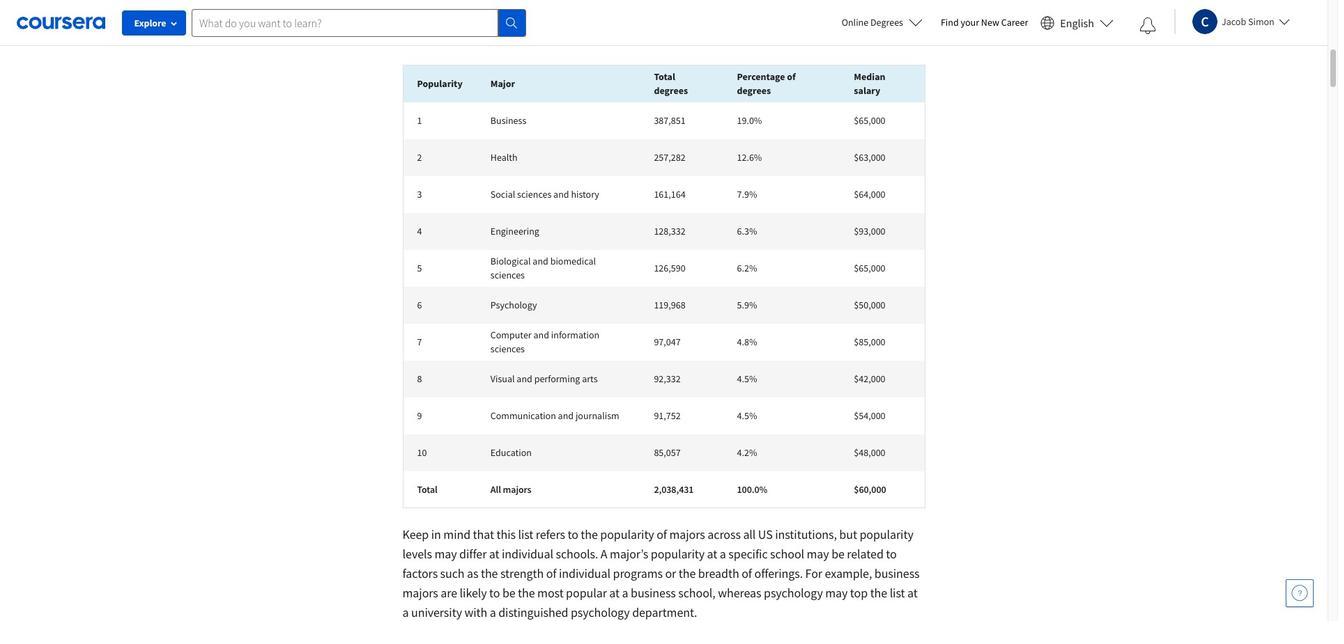 Task type: vqa. For each thing, say whether or not it's contained in the screenshot.
Jacob
yes



Task type: describe. For each thing, give the bounding box(es) containing it.
new
[[981, 16, 1000, 29]]

a left university
[[403, 605, 409, 621]]

your
[[961, 16, 979, 29]]

1 vertical spatial list
[[890, 586, 905, 602]]

may up for
[[807, 546, 829, 563]]

1 horizontal spatial psychology
[[764, 586, 823, 602]]

and for visual
[[517, 373, 532, 385]]

$54,000
[[854, 410, 886, 422]]

strength
[[500, 566, 544, 582]]

sciences for computer
[[491, 343, 525, 355]]

a right with
[[490, 605, 496, 621]]

0 vertical spatial business
[[875, 566, 920, 582]]

find
[[941, 16, 959, 29]]

2,038,431
[[654, 484, 694, 496]]

median salary
[[854, 71, 886, 97]]

97,047
[[654, 336, 681, 349]]

1 vertical spatial psychology
[[571, 605, 630, 621]]

popular
[[566, 586, 607, 602]]

median
[[854, 71, 886, 83]]

summary
[[446, 30, 495, 46]]

of down the specific
[[742, 566, 752, 582]]

information
[[551, 329, 600, 342]]

what
[[510, 30, 536, 46]]

may left top
[[825, 586, 848, 602]]

engineering
[[491, 225, 539, 238]]

likely
[[460, 586, 487, 602]]

refers
[[536, 527, 565, 543]]

salary
[[854, 85, 881, 97]]

total for total
[[417, 484, 438, 496]]

126,590
[[654, 262, 686, 275]]

keep
[[403, 527, 429, 543]]

2
[[417, 151, 422, 164]]

161,164
[[654, 188, 686, 201]]

communication
[[491, 410, 556, 422]]

0 horizontal spatial be
[[503, 586, 516, 602]]

online
[[842, 16, 869, 29]]

all
[[491, 484, 501, 496]]

at up the breadth
[[707, 546, 718, 563]]

business
[[491, 114, 526, 127]]

history
[[571, 188, 599, 201]]

19.0%
[[737, 114, 762, 127]]

387,851
[[654, 114, 686, 127]]

department.
[[632, 605, 697, 621]]

the right or
[[679, 566, 696, 582]]

help center image
[[1292, 586, 1308, 602]]

percentage of degrees
[[737, 71, 796, 97]]

explore button
[[122, 10, 186, 36]]

popularity up "related"
[[860, 527, 914, 543]]

simon
[[1248, 15, 1275, 28]]

8
[[417, 373, 422, 385]]

0 vertical spatial sciences
[[517, 188, 552, 201]]

breadth
[[698, 566, 739, 582]]

0 vertical spatial to
[[568, 527, 578, 543]]

total for total degrees
[[654, 71, 675, 83]]

91,752
[[654, 410, 681, 422]]

total degrees
[[654, 71, 688, 97]]

visual and performing arts
[[491, 373, 598, 385]]

computer and information sciences
[[491, 329, 600, 355]]

coursera image
[[17, 11, 105, 34]]

are
[[441, 586, 457, 602]]

find your new career
[[941, 16, 1028, 29]]

sciences for biological
[[491, 269, 525, 282]]

computer
[[491, 329, 532, 342]]

that
[[473, 527, 494, 543]]

in
[[431, 527, 441, 543]]

5
[[417, 262, 422, 275]]

english button
[[1035, 0, 1119, 45]]

5.9%
[[737, 299, 757, 312]]

4.8%
[[737, 336, 757, 349]]

distinguished
[[499, 605, 568, 621]]

at right differ
[[489, 546, 499, 563]]

popularity up major's
[[600, 527, 654, 543]]

school
[[770, 546, 804, 563]]

2 vertical spatial to
[[489, 586, 500, 602]]

social sciences and history
[[491, 188, 599, 201]]

9
[[417, 410, 422, 422]]

at right popular
[[609, 586, 620, 602]]

communication and journalism
[[491, 410, 619, 422]]

0 vertical spatial majors
[[503, 484, 532, 496]]

1 horizontal spatial be
[[832, 546, 845, 563]]

jacob simon
[[1222, 15, 1275, 28]]

7
[[417, 336, 422, 349]]

arts
[[582, 373, 598, 385]]

a down across at the right bottom of page
[[720, 546, 726, 563]]

3
[[417, 188, 422, 201]]

differ
[[459, 546, 487, 563]]

4.5% for 92,332
[[737, 373, 757, 385]]

major's
[[610, 546, 648, 563]]

6.3%
[[737, 225, 757, 238]]

119,968
[[654, 299, 686, 312]]

most
[[537, 586, 564, 602]]

the right top
[[870, 586, 887, 602]]

journalism
[[576, 410, 619, 422]]

here's
[[403, 30, 435, 46]]

biological
[[491, 255, 531, 268]]

all
[[743, 527, 756, 543]]



Task type: locate. For each thing, give the bounding box(es) containing it.
list right this
[[518, 527, 533, 543]]

4.5% up 4.2%
[[737, 410, 757, 422]]

12.6%
[[737, 151, 762, 164]]

factors
[[403, 566, 438, 582]]

university
[[411, 605, 462, 621]]

total inside total degrees
[[654, 71, 675, 83]]

a down programs
[[622, 586, 628, 602]]

performing
[[534, 373, 580, 385]]

popularity up or
[[651, 546, 705, 563]]

individual up popular
[[559, 566, 611, 582]]

may up such
[[435, 546, 457, 563]]

us
[[758, 527, 773, 543]]

whereas
[[718, 586, 762, 602]]

sciences down biological
[[491, 269, 525, 282]]

degrees down percentage
[[737, 85, 771, 97]]

and right biological
[[533, 255, 548, 268]]

of
[[497, 30, 508, 46], [787, 71, 796, 83], [657, 527, 667, 543], [546, 566, 557, 582], [742, 566, 752, 582]]

here's a summary of what we found:
[[403, 30, 590, 46]]

4.5% for 91,752
[[737, 410, 757, 422]]

0 vertical spatial be
[[832, 546, 845, 563]]

and right visual
[[517, 373, 532, 385]]

explore
[[134, 17, 166, 29]]

1 horizontal spatial total
[[654, 71, 675, 83]]

1 vertical spatial majors
[[670, 527, 705, 543]]

degrees up 387,851
[[654, 85, 688, 97]]

and right 'computer'
[[534, 329, 549, 342]]

such
[[440, 566, 465, 582]]

2 horizontal spatial majors
[[670, 527, 705, 543]]

and inside biological and biomedical sciences
[[533, 255, 548, 268]]

None search field
[[192, 9, 526, 37]]

$85,000
[[854, 336, 886, 349]]

$42,000
[[854, 373, 886, 385]]

and left history
[[554, 188, 569, 201]]

2 4.5% from the top
[[737, 410, 757, 422]]

0 vertical spatial 4.5%
[[737, 373, 757, 385]]

mind
[[444, 527, 471, 543]]

find your new career link
[[934, 14, 1035, 31]]

10
[[417, 447, 427, 459]]

to
[[568, 527, 578, 543], [886, 546, 897, 563], [489, 586, 500, 602]]

to up schools.
[[568, 527, 578, 543]]

majors right all at the bottom of the page
[[503, 484, 532, 496]]

be down but
[[832, 546, 845, 563]]

1 horizontal spatial list
[[890, 586, 905, 602]]

What do you want to learn? text field
[[192, 9, 498, 37]]

sciences inside biological and biomedical sciences
[[491, 269, 525, 282]]

0 horizontal spatial list
[[518, 527, 533, 543]]

to right likely
[[489, 586, 500, 602]]

majors left across at the right bottom of page
[[670, 527, 705, 543]]

health
[[491, 151, 518, 164]]

the right as
[[481, 566, 498, 582]]

psychology down offerings.
[[764, 586, 823, 602]]

0 horizontal spatial business
[[631, 586, 676, 602]]

$65,000
[[854, 114, 886, 127], [854, 262, 886, 275]]

1 vertical spatial total
[[417, 484, 438, 496]]

$60,000
[[854, 484, 886, 496]]

of up most
[[546, 566, 557, 582]]

a
[[437, 30, 443, 46], [720, 546, 726, 563], [622, 586, 628, 602], [403, 605, 409, 621], [490, 605, 496, 621]]

1 vertical spatial 4.5%
[[737, 410, 757, 422]]

of up or
[[657, 527, 667, 543]]

social
[[491, 188, 515, 201]]

school,
[[678, 586, 716, 602]]

and for communication
[[558, 410, 574, 422]]

biological and biomedical sciences
[[491, 255, 596, 282]]

all majors
[[491, 484, 532, 496]]

100.0%
[[737, 484, 768, 496]]

$93,000
[[854, 225, 886, 238]]

and left journalism
[[558, 410, 574, 422]]

0 vertical spatial list
[[518, 527, 533, 543]]

english
[[1060, 16, 1094, 30]]

to right "related"
[[886, 546, 897, 563]]

degrees inside percentage of degrees
[[737, 85, 771, 97]]

6.2%
[[737, 262, 757, 275]]

psychology
[[491, 299, 537, 312]]

be down strength
[[503, 586, 516, 602]]

business down "related"
[[875, 566, 920, 582]]

show notifications image
[[1140, 17, 1156, 34]]

and
[[554, 188, 569, 201], [533, 255, 548, 268], [534, 329, 549, 342], [517, 373, 532, 385], [558, 410, 574, 422]]

$50,000
[[854, 299, 886, 312]]

individual up strength
[[502, 546, 553, 563]]

example,
[[825, 566, 872, 582]]

major
[[491, 78, 515, 90]]

0 horizontal spatial total
[[417, 484, 438, 496]]

0 vertical spatial total
[[654, 71, 675, 83]]

0 horizontal spatial degrees
[[654, 85, 688, 97]]

2 degrees from the left
[[737, 85, 771, 97]]

$65,000 for 6.2%
[[854, 262, 886, 275]]

85,057
[[654, 447, 681, 459]]

6
[[417, 299, 422, 312]]

sciences right social
[[517, 188, 552, 201]]

0 horizontal spatial individual
[[502, 546, 553, 563]]

across
[[708, 527, 741, 543]]

total down the 10
[[417, 484, 438, 496]]

psychology down popular
[[571, 605, 630, 621]]

$65,000 up $50,000
[[854, 262, 886, 275]]

0 vertical spatial $65,000
[[854, 114, 886, 127]]

biomedical
[[550, 255, 596, 268]]

c
[[1201, 12, 1209, 30]]

1 horizontal spatial degrees
[[737, 85, 771, 97]]

percentage
[[737, 71, 785, 83]]

1
[[417, 114, 422, 127]]

found:
[[556, 30, 590, 46]]

a
[[601, 546, 608, 563]]

be
[[832, 546, 845, 563], [503, 586, 516, 602]]

degrees
[[871, 16, 903, 29]]

keep in mind that this list refers to the popularity of majors across all us institutions, but popularity levels may differ at individual schools. a major's popularity at a specific school may be related to factors such as the strength of individual programs or the breadth of offerings. for example, business majors are likely to be the most popular at a business school, whereas psychology may top the list at a university with a distinguished psychology department.
[[403, 527, 920, 621]]

total up 387,851
[[654, 71, 675, 83]]

sciences inside computer and information sciences
[[491, 343, 525, 355]]

of left the what
[[497, 30, 508, 46]]

popularity
[[417, 78, 463, 90]]

1 vertical spatial to
[[886, 546, 897, 563]]

1 horizontal spatial individual
[[559, 566, 611, 582]]

1 vertical spatial business
[[631, 586, 676, 602]]

128,332
[[654, 225, 686, 238]]

business
[[875, 566, 920, 582], [631, 586, 676, 602]]

programs
[[613, 566, 663, 582]]

and inside computer and information sciences
[[534, 329, 549, 342]]

sciences down 'computer'
[[491, 343, 525, 355]]

at right top
[[908, 586, 918, 602]]

popularity
[[600, 527, 654, 543], [860, 527, 914, 543], [651, 546, 705, 563]]

1 horizontal spatial majors
[[503, 484, 532, 496]]

4
[[417, 225, 422, 238]]

at
[[489, 546, 499, 563], [707, 546, 718, 563], [609, 586, 620, 602], [908, 586, 918, 602]]

1 vertical spatial individual
[[559, 566, 611, 582]]

0 horizontal spatial psychology
[[571, 605, 630, 621]]

as
[[467, 566, 478, 582]]

4.5% down 4.8%
[[737, 373, 757, 385]]

0 vertical spatial psychology
[[764, 586, 823, 602]]

sciences
[[517, 188, 552, 201], [491, 269, 525, 282], [491, 343, 525, 355]]

business up department.
[[631, 586, 676, 602]]

1 degrees from the left
[[654, 85, 688, 97]]

list right top
[[890, 586, 905, 602]]

or
[[665, 566, 676, 582]]

offerings.
[[755, 566, 803, 582]]

of inside percentage of degrees
[[787, 71, 796, 83]]

1 vertical spatial be
[[503, 586, 516, 602]]

$65,000 for 19.0%
[[854, 114, 886, 127]]

we
[[539, 30, 554, 46]]

a right here's
[[437, 30, 443, 46]]

7.9%
[[737, 188, 757, 201]]

0 horizontal spatial majors
[[403, 586, 438, 602]]

top
[[850, 586, 868, 602]]

0 horizontal spatial to
[[489, 586, 500, 602]]

online degrees
[[842, 16, 903, 29]]

individual
[[502, 546, 553, 563], [559, 566, 611, 582]]

majors down factors
[[403, 586, 438, 602]]

of right percentage
[[787, 71, 796, 83]]

levels
[[403, 546, 432, 563]]

2 $65,000 from the top
[[854, 262, 886, 275]]

1 horizontal spatial business
[[875, 566, 920, 582]]

1 $65,000 from the top
[[854, 114, 886, 127]]

2 vertical spatial sciences
[[491, 343, 525, 355]]

1 horizontal spatial to
[[568, 527, 578, 543]]

education
[[491, 447, 532, 459]]

with
[[465, 605, 487, 621]]

1 4.5% from the top
[[737, 373, 757, 385]]

schools.
[[556, 546, 598, 563]]

and for computer
[[534, 329, 549, 342]]

257,282
[[654, 151, 686, 164]]

and for biological
[[533, 255, 548, 268]]

0 vertical spatial individual
[[502, 546, 553, 563]]

$65,000 down salary
[[854, 114, 886, 127]]

but
[[839, 527, 857, 543]]

92,332
[[654, 373, 681, 385]]

1 vertical spatial sciences
[[491, 269, 525, 282]]

1 vertical spatial $65,000
[[854, 262, 886, 275]]

the down strength
[[518, 586, 535, 602]]

$63,000
[[854, 151, 886, 164]]

jacob
[[1222, 15, 1246, 28]]

2 horizontal spatial to
[[886, 546, 897, 563]]

institutions,
[[775, 527, 837, 543]]

2 vertical spatial majors
[[403, 586, 438, 602]]

the up schools.
[[581, 527, 598, 543]]

online degrees button
[[831, 7, 934, 38]]



